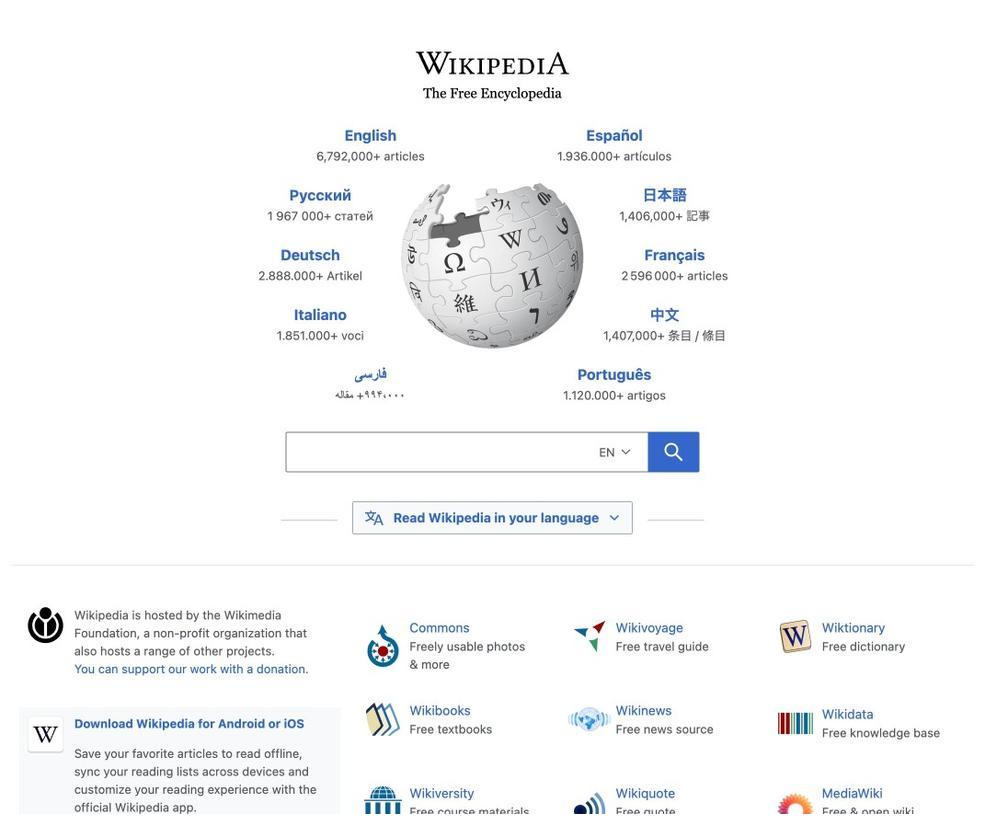Task type: locate. For each thing, give the bounding box(es) containing it.
other projects element
[[348, 606, 973, 814]]

None search field
[[244, 427, 741, 483]]

None search field
[[286, 432, 648, 472]]



Task type: describe. For each thing, give the bounding box(es) containing it.
top languages element
[[239, 124, 747, 423]]



